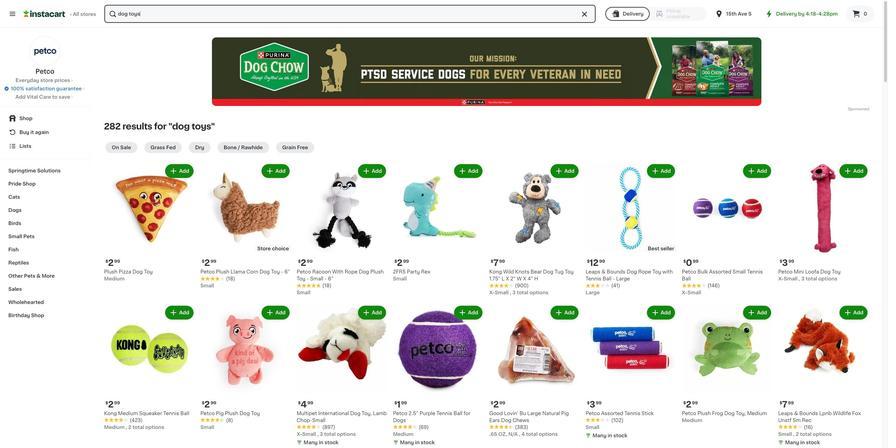 Task type: locate. For each thing, give the bounding box(es) containing it.
product group
[[104, 163, 195, 283], [200, 163, 291, 290], [297, 163, 388, 297], [393, 163, 484, 283], [489, 163, 580, 297], [586, 163, 677, 297], [682, 163, 773, 297], [778, 163, 869, 283], [104, 305, 195, 431], [200, 305, 291, 431], [297, 305, 388, 448], [393, 305, 484, 448], [489, 305, 580, 438], [586, 305, 677, 441], [682, 305, 773, 425], [778, 305, 869, 448]]

• sponsored: dog chow service dog salute image
[[212, 37, 761, 106]]

None search field
[[104, 4, 597, 24]]

service type group
[[606, 7, 707, 21]]



Task type: describe. For each thing, give the bounding box(es) containing it.
instacart logo image
[[24, 10, 65, 18]]

Search field
[[104, 5, 596, 23]]

petco logo image
[[30, 36, 60, 67]]

sponserd image
[[848, 108, 869, 112]]



Task type: vqa. For each thing, say whether or not it's contained in the screenshot.
Walgreens inside Stores to help you save dialog
no



